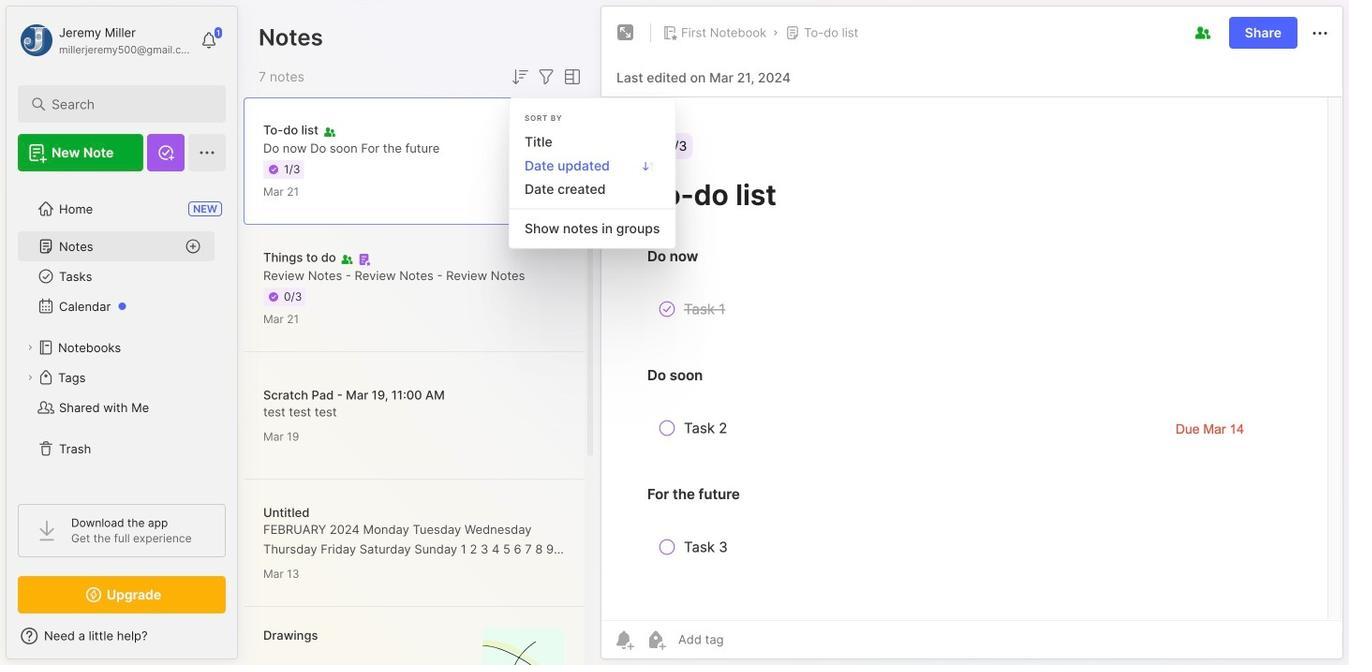 Task type: vqa. For each thing, say whether or not it's contained in the screenshot.
Expand Notebooks image
yes



Task type: describe. For each thing, give the bounding box(es) containing it.
add filters image
[[535, 66, 557, 88]]

note window element
[[601, 6, 1344, 664]]

Account field
[[18, 22, 191, 59]]

more actions image
[[1309, 22, 1331, 45]]

tree inside main element
[[7, 183, 237, 487]]

Add filters field
[[535, 66, 557, 88]]

Search text field
[[52, 96, 201, 113]]

expand notebooks image
[[24, 342, 36, 353]]

main element
[[0, 0, 244, 665]]

add a reminder image
[[613, 629, 635, 651]]



Task type: locate. For each thing, give the bounding box(es) containing it.
None search field
[[52, 93, 201, 115]]

WHAT'S NEW field
[[7, 621, 237, 651]]

expand note image
[[615, 22, 637, 44]]

none search field inside main element
[[52, 93, 201, 115]]

tree
[[7, 183, 237, 487]]

More actions field
[[1309, 21, 1331, 45]]

Add tag field
[[676, 631, 817, 648]]

Sort options field
[[509, 66, 531, 88]]

Note Editor text field
[[602, 97, 1343, 620]]

add tag image
[[645, 629, 667, 651]]

dropdown list menu
[[510, 130, 675, 240]]

View options field
[[557, 66, 584, 88]]

click to collapse image
[[237, 631, 251, 653]]

expand tags image
[[24, 372, 36, 383]]



